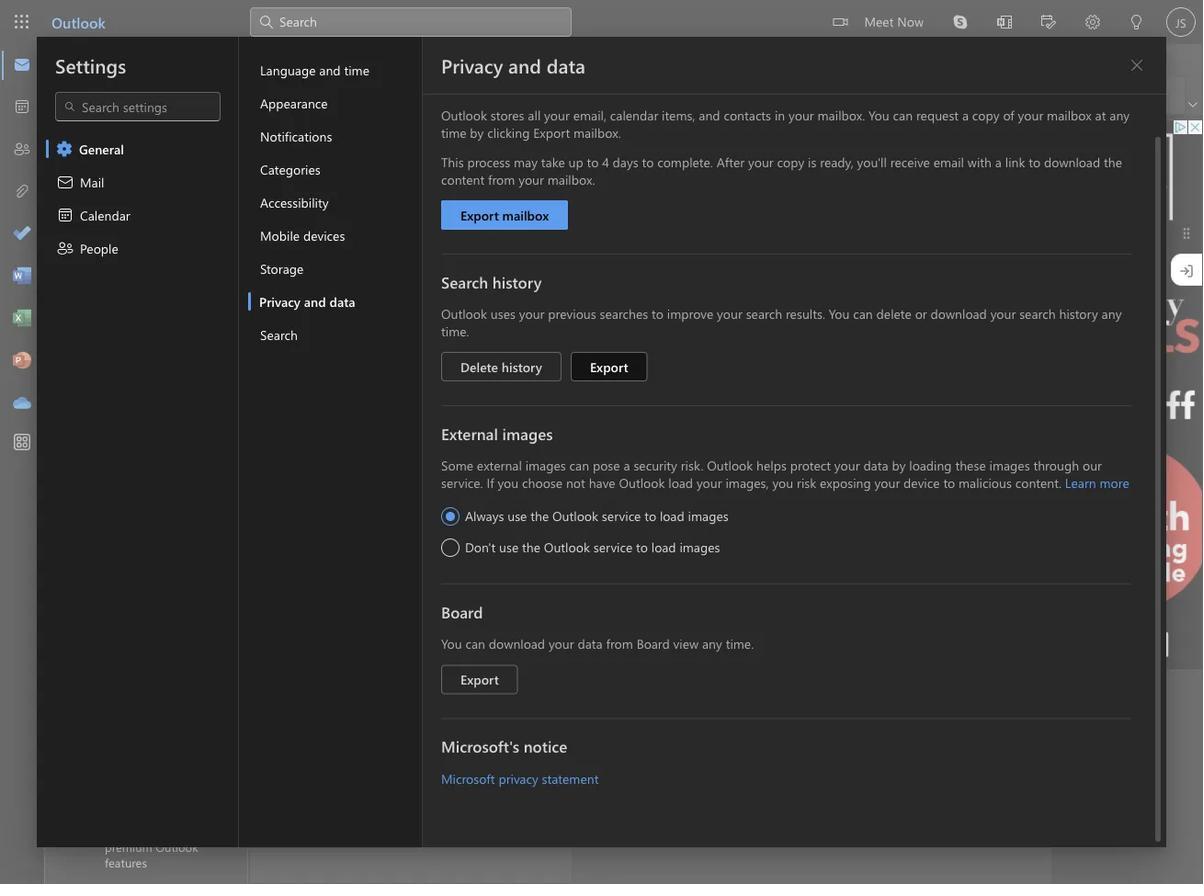 Task type: vqa. For each thing, say whether or not it's contained in the screenshot.
2nd  Sent Items
no



Task type: locate. For each thing, give the bounding box(es) containing it.
features
[[105, 855, 147, 871]]

1 horizontal spatial from
[[607, 636, 634, 653]]

always
[[465, 508, 504, 525]]

0 vertical spatial from
[[488, 171, 515, 188]]

time up this
[[441, 124, 467, 141]]

0 vertical spatial download
[[1045, 154, 1101, 171]]

search down export mailbox button
[[441, 271, 489, 292]]

mailbox. left 4
[[548, 171, 596, 188]]

external images element
[[441, 457, 1132, 560]]

time up appearance button
[[344, 61, 370, 78]]

time. right view
[[726, 636, 754, 653]]

2 vertical spatial any
[[703, 636, 723, 653]]

board left view
[[637, 636, 670, 653]]

service down the have
[[602, 508, 641, 525]]

time. up "delete" in the left of the page
[[441, 322, 470, 339]]

to inside outlook uses your previous searches to improve your search results. you can delete or download your search history any time.
[[652, 305, 664, 322]]

1 vertical spatial privacy and data
[[259, 293, 356, 310]]

365
[[424, 519, 444, 536]]

1 vertical spatial use
[[499, 539, 519, 556]]

products
[[498, 191, 550, 208]]

0 vertical spatial mailbox
[[1048, 107, 1092, 124]]

outlook right take on the bottom
[[812, 536, 859, 553]]

1 horizontal spatial mailbox
[[1048, 107, 1092, 124]]

export button for board
[[441, 665, 518, 695]]

delete history
[[461, 358, 543, 375]]

use right always
[[508, 508, 527, 525]]

search
[[747, 305, 783, 322], [1020, 305, 1056, 322]]

0 vertical spatial a
[[963, 107, 969, 124]]

0 vertical spatial time
[[344, 61, 370, 78]]

search inside privacy and data tab panel
[[441, 271, 489, 292]]

0 vertical spatial service
[[602, 508, 641, 525]]

 button
[[1123, 51, 1152, 80]]

layout group
[[296, 77, 478, 110]]

download inside the this process may take up to 4 days to complete.  after your copy is ready, you'll receive email with a link to download the content from your mailbox.
[[1045, 154, 1101, 171]]

privacy inside tab panel
[[441, 52, 503, 78]]

1 vertical spatial with
[[863, 536, 888, 553]]

for left free.
[[917, 536, 934, 553]]

all
[[353, 741, 368, 758]]

1 vertical spatial from
[[607, 636, 634, 653]]

metal
[[343, 191, 377, 208]]

for up empty
[[405, 741, 422, 758]]

with down exposing
[[863, 536, 888, 553]]

of
[[1004, 107, 1015, 124], [308, 298, 320, 315]]

privacy and data inside tab panel
[[441, 52, 586, 78]]

you left the risk
[[773, 474, 794, 491]]

export inside outlook stores all your email, calendar items, and contacts in your mailbox. you can request a copy of your mailbox at any time by clicking export mailbox.
[[534, 124, 570, 141]]

2 horizontal spatial you
[[869, 107, 890, 124]]

outlook down not
[[553, 508, 599, 525]]

load
[[669, 474, 694, 491], [660, 508, 685, 525], [652, 539, 677, 556]]

search inside search button
[[260, 326, 298, 343]]

privacy
[[499, 770, 539, 787]]

microsoft inside message list section
[[366, 519, 420, 536]]

1 vertical spatial any
[[1102, 305, 1123, 322]]

of inside message list section
[[308, 298, 320, 315]]

tab list
[[91, 44, 265, 73]]

from
[[488, 171, 515, 188], [607, 636, 634, 653]]

 view settings
[[65, 86, 162, 105]]

0 horizontal spatial from
[[488, 171, 515, 188]]

and right the items,
[[699, 107, 721, 124]]

1 vertical spatial export button
[[441, 665, 518, 695]]

premium outlook features
[[105, 839, 198, 871]]

export up take
[[534, 124, 570, 141]]

0 horizontal spatial you
[[498, 474, 519, 491]]

0 horizontal spatial of
[[308, 298, 320, 315]]

2 horizontal spatial download
[[1045, 154, 1101, 171]]

you
[[869, 107, 890, 124], [829, 305, 850, 322], [441, 636, 462, 653]]

delete
[[877, 305, 912, 322]]

a right pose
[[624, 457, 631, 474]]

use
[[508, 508, 527, 525], [499, 539, 519, 556]]

1 horizontal spatial you
[[773, 474, 794, 491]]

0 vertical spatial copy
[[973, 107, 1000, 124]]

0 horizontal spatial search
[[747, 305, 783, 322]]

1 horizontal spatial copy
[[973, 107, 1000, 124]]

to inside some external images can pose a security risk. outlook helps protect your data by loading these images through our service. if you choose not have outlook load your images, you risk exposing your device to malicious content.
[[944, 474, 956, 491]]

your
[[545, 107, 570, 124], [789, 107, 815, 124], [1019, 107, 1044, 124], [749, 154, 774, 171], [519, 171, 544, 188], [519, 305, 545, 322], [718, 305, 743, 322], [991, 305, 1017, 322], [344, 335, 370, 352], [835, 457, 860, 474], [697, 474, 723, 491], [875, 474, 901, 491], [549, 636, 575, 653], [377, 765, 402, 782]]

mailbox. up 4
[[574, 124, 622, 141]]

search for search
[[260, 326, 298, 343]]

0 horizontal spatial privacy and data
[[259, 293, 356, 310]]

0 horizontal spatial by
[[470, 124, 484, 141]]

history for search history
[[493, 271, 542, 292]]

tab list containing home
[[91, 44, 265, 73]]

microsoft inside privacy and data tab panel
[[441, 770, 495, 787]]

1 horizontal spatial of
[[1004, 107, 1015, 124]]

1 horizontal spatial time
[[441, 124, 467, 141]]

service down always use the outlook service to load images
[[594, 539, 633, 556]]

search down  on the left top of the page
[[260, 326, 298, 343]]

copy left the is
[[778, 154, 805, 171]]

history
[[493, 271, 542, 292], [1060, 305, 1099, 322], [502, 358, 543, 375]]

and up the all
[[509, 52, 542, 78]]

a
[[963, 107, 969, 124], [996, 154, 1003, 171], [624, 457, 631, 474]]

0 horizontal spatial privacy
[[259, 293, 301, 310]]

data inside button
[[330, 293, 356, 310]]

export button down searches
[[571, 352, 648, 382]]

0 horizontal spatial download
[[489, 636, 546, 653]]

you
[[498, 474, 519, 491], [773, 474, 794, 491], [892, 536, 913, 553]]

notifications button
[[248, 120, 422, 153]]

meet
[[865, 12, 894, 29]]

settings
[[118, 87, 162, 104]]

privacy down "storage"
[[259, 293, 301, 310]]

outlook right premium
[[156, 839, 198, 856]]

help
[[224, 50, 251, 67]]

appearance button
[[248, 86, 422, 120]]

with right email
[[968, 154, 992, 171]]

0 horizontal spatial time
[[344, 61, 370, 78]]

by inside some external images can pose a security risk. outlook helps protect your data by loading these images through our service. if you choose not have outlook load your images, you risk exposing your device to malicious content.
[[893, 457, 906, 474]]

1 vertical spatial mailbox
[[503, 206, 549, 224]]

0 horizontal spatial for
[[405, 741, 422, 758]]

export up microsoft's
[[461, 671, 499, 688]]

to left improve
[[652, 305, 664, 322]]

the left day
[[426, 741, 445, 758]]

notice
[[524, 736, 568, 757]]

email,
[[574, 107, 607, 124]]

calendar
[[80, 206, 130, 224]]

0 vertical spatial privacy and data
[[441, 52, 586, 78]]

mailbox. up ready,
[[818, 107, 866, 124]]

1 horizontal spatial privacy and data
[[441, 52, 586, 78]]

a inside the this process may take up to 4 days to complete.  after your copy is ready, you'll receive email with a link to download the content from your mailbox.
[[996, 154, 1003, 171]]

time
[[344, 61, 370, 78], [441, 124, 467, 141]]

mailbox down ad
[[503, 206, 549, 224]]

microsoft
[[366, 519, 420, 536], [441, 770, 495, 787]]

download
[[1045, 154, 1101, 171], [931, 305, 988, 322], [489, 636, 546, 653]]

to left 'you're'
[[637, 539, 648, 556]]

0 vertical spatial search
[[441, 271, 489, 292]]

0 vertical spatial privacy
[[441, 52, 503, 78]]

have
[[589, 474, 616, 491]]

to left these
[[944, 474, 956, 491]]

people image
[[13, 141, 31, 159]]

document
[[0, 0, 1204, 885]]


[[56, 206, 75, 224]]

if
[[487, 474, 494, 491]]

0 horizontal spatial time.
[[441, 322, 470, 339]]

0 vertical spatial for
[[917, 536, 934, 553]]

results.
[[786, 305, 826, 322]]

privacy and data heading
[[441, 52, 586, 78]]

0 vertical spatial of
[[1004, 107, 1015, 124]]

1 vertical spatial board
[[637, 636, 670, 653]]

1 horizontal spatial a
[[963, 107, 969, 124]]

search
[[441, 271, 489, 292], [260, 326, 298, 343]]

favorites tree
[[66, 116, 231, 307]]

to right days
[[642, 154, 654, 171]]

a right request
[[963, 107, 969, 124]]

1 vertical spatial for
[[405, 741, 422, 758]]

word image
[[13, 268, 31, 286]]

export button inside board element
[[441, 665, 518, 695]]

1 horizontal spatial for
[[917, 536, 934, 553]]

history
[[212, 611, 253, 628]]

of right 0
[[308, 298, 320, 315]]

1 horizontal spatial microsoft
[[441, 770, 495, 787]]

1 vertical spatial a
[[996, 154, 1003, 171]]

use for always
[[508, 508, 527, 525]]

load for always use the outlook service to load images
[[660, 508, 685, 525]]

can inside board element
[[466, 636, 486, 653]]

1 vertical spatial service
[[594, 539, 633, 556]]

home
[[105, 50, 140, 67]]

1 vertical spatial load
[[660, 508, 685, 525]]

mailbox inside export mailbox button
[[503, 206, 549, 224]]

1 vertical spatial by
[[893, 457, 906, 474]]

privacy and data inside button
[[259, 293, 356, 310]]

microsoft down day
[[441, 770, 495, 787]]

external
[[477, 457, 522, 474]]

mobile devices
[[260, 227, 345, 244]]

1 vertical spatial history
[[1060, 305, 1099, 322]]

time inside button
[[344, 61, 370, 78]]

process
[[468, 154, 511, 171]]

download inside board element
[[489, 636, 546, 653]]

to right the link
[[1029, 154, 1041, 171]]

0 vertical spatial with
[[968, 154, 992, 171]]

and inside outlook stores all your email, calendar items, and contacts in your mailbox. you can request a copy of your mailbox at any time by clicking export mailbox.
[[699, 107, 721, 124]]

Search settings search field
[[76, 97, 201, 116]]

1 horizontal spatial search
[[441, 271, 489, 292]]

and down started
[[304, 293, 326, 310]]

export button up microsoft's
[[441, 665, 518, 695]]

to right upgrade
[[351, 519, 363, 536]]

0 vertical spatial history
[[493, 271, 542, 292]]

you left free.
[[892, 536, 913, 553]]

0 horizontal spatial export button
[[441, 665, 518, 695]]

microsoft privacy statement
[[441, 770, 599, 787]]

you right if
[[498, 474, 519, 491]]

1 vertical spatial copy
[[778, 154, 805, 171]]

this
[[441, 154, 464, 171]]

copy
[[973, 107, 1000, 124], [778, 154, 805, 171]]

0 vertical spatial by
[[470, 124, 484, 141]]

request
[[917, 107, 959, 124]]

by left clicking
[[470, 124, 484, 141]]


[[55, 140, 74, 158]]

0 vertical spatial use
[[508, 508, 527, 525]]

1 vertical spatial time
[[441, 124, 467, 141]]

history inside delete history button
[[502, 358, 543, 375]]

settings heading
[[55, 52, 126, 78]]

dialog
[[0, 0, 1204, 885]]

more apps image
[[13, 434, 31, 453]]

load for don't use the outlook service to load images
[[652, 539, 677, 556]]


[[1130, 58, 1145, 73]]


[[63, 51, 82, 70]]

of up the link
[[1004, 107, 1015, 124]]

1 vertical spatial microsoft
[[441, 770, 495, 787]]

receive
[[891, 154, 931, 171]]

export button inside 'search history' element
[[571, 352, 648, 382]]

to left 4
[[587, 154, 599, 171]]


[[63, 100, 76, 113]]

mailbox left at
[[1048, 107, 1092, 124]]

board down don't
[[441, 602, 483, 623]]

1 horizontal spatial download
[[931, 305, 988, 322]]

1 horizontal spatial you
[[829, 305, 850, 322]]

2 vertical spatial history
[[502, 358, 543, 375]]

outlook right the have
[[619, 474, 665, 491]]

search for search history
[[441, 271, 489, 292]]

not
[[567, 474, 586, 491]]

now
[[898, 12, 924, 29]]

free.
[[937, 536, 963, 553]]

you can download your data from board view any time.
[[441, 636, 754, 653]]

export
[[534, 124, 570, 141], [461, 206, 499, 224], [590, 358, 629, 375], [461, 671, 499, 688]]

storage button
[[248, 252, 422, 285]]

privacy and data up stores
[[441, 52, 586, 78]]

0 vertical spatial microsoft
[[366, 519, 420, 536]]

2 vertical spatial a
[[624, 457, 631, 474]]

0 vertical spatial board
[[441, 602, 483, 623]]

outlook banner
[[0, 0, 1204, 44]]

upgrade to microsoft 365
[[298, 519, 444, 536]]

to down security
[[645, 508, 657, 525]]

0 vertical spatial export button
[[571, 352, 648, 382]]

export down searches
[[590, 358, 629, 375]]

0 horizontal spatial microsoft
[[366, 519, 420, 536]]

2 vertical spatial you
[[441, 636, 462, 653]]

1 horizontal spatial search
[[1020, 305, 1056, 322]]

of inside outlook stores all your email, calendar items, and contacts in your mailbox. you can request a copy of your mailbox at any time by clicking export mailbox.
[[1004, 107, 1015, 124]]

use right don't
[[499, 539, 519, 556]]

in
[[775, 107, 786, 124]]

0 horizontal spatial copy
[[778, 154, 805, 171]]

previous
[[548, 305, 597, 322]]

a left the link
[[996, 154, 1003, 171]]

0 horizontal spatial search
[[260, 326, 298, 343]]

1 horizontal spatial export button
[[571, 352, 648, 382]]

1 vertical spatial search
[[260, 326, 298, 343]]

you'll
[[858, 154, 888, 171]]

from left view
[[607, 636, 634, 653]]

2 vertical spatial load
[[652, 539, 677, 556]]

1 vertical spatial time.
[[726, 636, 754, 653]]

0 horizontal spatial mailbox
[[503, 206, 549, 224]]

 calendar
[[56, 206, 130, 224]]

you're going places. take outlook with you for free.
[[663, 536, 963, 553]]

view
[[674, 636, 699, 653]]

loading
[[910, 457, 953, 474]]

1 vertical spatial of
[[308, 298, 320, 315]]

general
[[79, 140, 124, 157]]

some
[[441, 457, 474, 474]]

calendar
[[611, 107, 659, 124]]

privacy and data down started
[[259, 293, 356, 310]]

outlook right 'risk.'
[[708, 457, 754, 474]]

1 horizontal spatial by
[[893, 457, 906, 474]]

favorites tree item
[[66, 123, 231, 160]]


[[56, 173, 75, 191]]

exposing
[[820, 474, 872, 491]]

0 vertical spatial load
[[669, 474, 694, 491]]

external images
[[441, 423, 553, 444]]

0 vertical spatial any
[[1110, 107, 1130, 124]]

0 horizontal spatial a
[[624, 457, 631, 474]]

any inside outlook stores all your email, calendar items, and contacts in your mailbox. you can request a copy of your mailbox at any time by clicking export mailbox.
[[1110, 107, 1130, 124]]

outlook left uses
[[441, 305, 487, 322]]

1 vertical spatial you
[[829, 305, 850, 322]]

export button
[[571, 352, 648, 382], [441, 665, 518, 695]]

1 horizontal spatial with
[[968, 154, 992, 171]]

export down ad
[[461, 206, 499, 224]]

-
[[413, 191, 418, 208]]

2 horizontal spatial you
[[892, 536, 913, 553]]

search history
[[441, 271, 542, 292]]

from up products in the left of the page
[[488, 171, 515, 188]]

powerpoint image
[[13, 352, 31, 371]]

the down at
[[1105, 154, 1123, 171]]

privacy up stores
[[441, 52, 503, 78]]

history for delete history
[[502, 358, 543, 375]]

by left loading
[[893, 457, 906, 474]]

outlook up ''
[[52, 12, 106, 32]]

complete
[[334, 298, 387, 315]]

1 vertical spatial download
[[931, 305, 988, 322]]

2 vertical spatial download
[[489, 636, 546, 653]]

images
[[503, 423, 553, 444], [526, 457, 566, 474], [990, 457, 1031, 474], [689, 508, 729, 525], [680, 539, 721, 556]]

1 horizontal spatial time.
[[726, 636, 754, 653]]

privacy
[[441, 52, 503, 78], [259, 293, 301, 310]]

quality
[[453, 191, 495, 208]]

don't
[[465, 539, 496, 556]]

1 vertical spatial privacy
[[259, 293, 301, 310]]

2 horizontal spatial a
[[996, 154, 1003, 171]]

excel image
[[13, 310, 31, 328]]

by inside outlook stores all your email, calendar items, and contacts in your mailbox. you can request a copy of your mailbox at any time by clicking export mailbox.
[[470, 124, 484, 141]]

outlook left stores
[[441, 107, 487, 124]]

metaldecking.com
[[313, 172, 420, 189]]

0 vertical spatial time.
[[441, 322, 470, 339]]

0 vertical spatial you
[[869, 107, 890, 124]]

settings tab list
[[37, 37, 239, 848]]

0 horizontal spatial you
[[441, 636, 462, 653]]

your inside board element
[[549, 636, 575, 653]]

copy right request
[[973, 107, 1000, 124]]

export mailbox button
[[441, 201, 569, 230]]

application
[[0, 0, 1204, 885]]

1 horizontal spatial privacy
[[441, 52, 503, 78]]

microsoft left '365'
[[366, 519, 420, 536]]



Task type: describe. For each thing, give the bounding box(es) containing it.
images left the places.
[[680, 539, 721, 556]]

outlook inside outlook stores all your email, calendar items, and contacts in your mailbox. you can request a copy of your mailbox at any time by clicking export mailbox.
[[441, 107, 487, 124]]

privacy and data tab panel
[[423, 37, 1167, 848]]

service for always use the outlook service to load images
[[602, 508, 641, 525]]

files image
[[13, 183, 31, 201]]

0
[[298, 298, 305, 315]]

risk.
[[681, 457, 704, 474]]


[[533, 137, 552, 155]]

always use the outlook service to load images
[[465, 508, 729, 525]]

get started
[[261, 258, 326, 275]]

from inside the this process may take up to 4 days to complete.  after your copy is ready, you'll receive email with a link to download the content from your mailbox.
[[488, 171, 515, 188]]

this process may take up to 4 days to complete.  after your copy is ready, you'll receive email with a link to download the content from your mailbox.
[[441, 154, 1123, 188]]

history inside outlook uses your previous searches to improve your search results. you can delete or download your search history any time.
[[1060, 305, 1099, 322]]

4
[[603, 154, 610, 171]]

application containing settings
[[0, 0, 1204, 885]]

at
[[1096, 107, 1107, 124]]

any inside outlook uses your previous searches to improve your search results. you can delete or download your search history any time.
[[1102, 305, 1123, 322]]

1 horizontal spatial board
[[637, 636, 670, 653]]

settings
[[55, 52, 126, 78]]

time. inside board element
[[726, 636, 754, 653]]

copy inside the this process may take up to 4 days to complete.  after your copy is ready, you'll receive email with a link to download the content from your mailbox.
[[778, 154, 805, 171]]

outlook inside premium outlook features
[[156, 839, 198, 856]]

search button
[[248, 318, 422, 351]]


[[834, 15, 848, 29]]

contacts
[[724, 107, 772, 124]]

these
[[956, 457, 987, 474]]

a inside outlook stores all your email, calendar items, and contacts in your mailbox. you can request a copy of your mailbox at any time by clicking export mailbox.
[[963, 107, 969, 124]]


[[269, 298, 287, 316]]

export inside button
[[461, 206, 499, 224]]

you inside outlook stores all your email, calendar items, and contacts in your mailbox. you can request a copy of your mailbox at any time by clicking export mailbox.
[[869, 107, 890, 124]]

download inside outlook uses your previous searches to improve your search results. you can delete or download your search history any time.
[[931, 305, 988, 322]]

2 search from the left
[[1020, 305, 1056, 322]]

can inside some external images can pose a security risk. outlook helps protect your data by loading these images through our service. if you choose not have outlook load your images, you risk exposing your device to malicious content.
[[570, 457, 590, 474]]

may
[[514, 154, 538, 171]]

search history element
[[441, 305, 1132, 382]]

outlook inside outlook banner
[[52, 12, 106, 32]]

some external images can pose a security risk. outlook helps protect your data by loading these images through our service. if you choose not have outlook load your images, you risk exposing your device to malicious content.
[[441, 457, 1103, 491]]

any inside board element
[[703, 636, 723, 653]]

days
[[613, 154, 639, 171]]

all done for the day enjoy your empty inbox.
[[343, 741, 480, 782]]

people
[[80, 240, 118, 257]]


[[269, 335, 287, 353]]

devices
[[303, 227, 345, 244]]

dialog containing settings
[[0, 0, 1204, 885]]

mailbox inside outlook stores all your email, calendar items, and contacts in your mailbox. you can request a copy of your mailbox at any time by clicking export mailbox.
[[1048, 107, 1092, 124]]

data inside board element
[[578, 636, 603, 653]]

language and time button
[[248, 53, 422, 86]]

and up appearance button
[[319, 61, 341, 78]]

microsoft's notice
[[441, 736, 568, 757]]

m
[[284, 182, 296, 199]]

mobile devices button
[[248, 219, 422, 252]]

mailbox. inside the this process may take up to 4 days to complete.  after your copy is ready, you'll receive email with a link to download the content from your mailbox.
[[548, 171, 596, 188]]

you inside board element
[[441, 636, 462, 653]]

0 horizontal spatial board
[[441, 602, 483, 623]]

through
[[1034, 457, 1080, 474]]

done
[[372, 741, 402, 758]]

learn more button
[[1066, 474, 1130, 492]]

document containing settings
[[0, 0, 1204, 885]]

language and time
[[260, 61, 370, 78]]

microsoft's
[[441, 736, 520, 757]]

categories
[[260, 161, 321, 178]]

load inside some external images can pose a security risk. outlook helps protect your data by loading these images through our service. if you choose not have outlook load your images, you risk exposing your device to malicious content.
[[669, 474, 694, 491]]

 button
[[75, 123, 107, 157]]

pose
[[593, 457, 621, 474]]

message list section
[[250, 118, 572, 884]]

helps
[[757, 457, 787, 474]]

metaldecking.com image
[[275, 176, 305, 205]]

left-rail-appbar navigation
[[4, 44, 40, 425]]

0 horizontal spatial with
[[863, 536, 888, 553]]

your inside all done for the day enjoy your empty inbox.
[[377, 765, 402, 782]]

for inside all done for the day enjoy your empty inbox.
[[405, 741, 422, 758]]

external
[[441, 423, 498, 444]]

look
[[373, 335, 398, 352]]

outlook down always use the outlook service to load images
[[544, 539, 590, 556]]

help button
[[210, 44, 264, 73]]

premium
[[105, 839, 152, 856]]

csm
[[313, 191, 340, 208]]

after
[[717, 154, 745, 171]]

to do image
[[13, 225, 31, 244]]


[[56, 239, 75, 258]]

export inside board element
[[461, 671, 499, 688]]

upgrade
[[298, 519, 347, 536]]

learn more
[[1066, 474, 1130, 491]]

images left not
[[526, 457, 566, 474]]

outlook uses your previous searches to improve your search results. you can delete or download your search history any time.
[[441, 305, 1123, 339]]

with inside the this process may take up to 4 days to complete.  after your copy is ready, you'll receive email with a link to download the content from your mailbox.
[[968, 154, 992, 171]]

favorites
[[110, 130, 170, 150]]

board element
[[441, 636, 1132, 695]]

link
[[1006, 154, 1026, 171]]

time. inside outlook uses your previous searches to improve your search results. you can delete or download your search history any time.
[[441, 322, 470, 339]]

conversation history
[[134, 611, 253, 628]]

choose
[[522, 474, 563, 491]]

malicious
[[959, 474, 1013, 491]]

searches
[[600, 305, 649, 322]]

1 search from the left
[[747, 305, 783, 322]]

the inside the this process may take up to 4 days to complete.  after your copy is ready, you'll receive email with a link to download the content from your mailbox.
[[1105, 154, 1123, 171]]

onedrive image
[[13, 395, 31, 413]]

calendar image
[[13, 98, 31, 117]]

mail image
[[13, 56, 31, 75]]

storage
[[260, 260, 304, 277]]

premium outlook features button
[[66, 798, 248, 885]]

outlook link
[[52, 0, 106, 44]]

data inside some external images can pose a security risk. outlook helps protect your data by loading these images through our service. if you choose not have outlook load your images, you risk exposing your device to malicious content.
[[864, 457, 889, 474]]

export button for outlook uses your previous searches to improve your search results. you can delete or download your search history any time.
[[571, 352, 648, 382]]

the inside all done for the day enjoy your empty inbox.
[[426, 741, 445, 758]]

delete
[[461, 358, 499, 375]]

a inside some external images can pose a security risk. outlook helps protect your data by loading these images through our service. if you choose not have outlook load your images, you risk exposing your device to malicious content.
[[624, 457, 631, 474]]

you're
[[663, 536, 698, 553]]

conversation history tree
[[134, 611, 253, 628]]

service.
[[441, 474, 483, 491]]

ready,
[[821, 154, 854, 171]]

accessibility button
[[248, 186, 422, 219]]

can inside outlook uses your previous searches to improve your search results. you can delete or download your search history any time.
[[854, 305, 874, 322]]

export inside 'search history' element
[[590, 358, 629, 375]]

use for don't
[[499, 539, 519, 556]]

all
[[528, 107, 541, 124]]

service for don't use the outlook service to load images
[[594, 539, 633, 556]]

outlook stores all your email, calendar items, and contacts in your mailbox. you can request a copy of your mailbox at any time by clicking export mailbox.
[[441, 107, 1130, 141]]

inbox.
[[445, 765, 480, 782]]

outlook inside outlook uses your previous searches to improve your search results. you can delete or download your search history any time.
[[441, 305, 487, 322]]

don't use the outlook service to load images
[[465, 539, 721, 556]]

conversation history tree item
[[134, 611, 253, 628]]

from inside board element
[[607, 636, 634, 653]]

you inside outlook uses your previous searches to improve your search results. you can delete or download your search history any time.
[[829, 305, 850, 322]]

improve
[[668, 305, 714, 322]]

images,
[[726, 474, 769, 491]]

images up external
[[503, 423, 553, 444]]

inbox
[[315, 132, 352, 152]]

empty
[[406, 765, 442, 782]]

images right these
[[990, 457, 1031, 474]]

can inside outlook stores all your email, calendar items, and contacts in your mailbox. you can request a copy of your mailbox at any time by clicking export mailbox.
[[894, 107, 913, 124]]

copy inside outlook stores all your email, calendar items, and contacts in your mailbox. you can request a copy of your mailbox at any time by clicking export mailbox.
[[973, 107, 1000, 124]]

images up going
[[689, 508, 729, 525]]

time inside outlook stores all your email, calendar items, and contacts in your mailbox. you can request a copy of your mailbox at any time by clicking export mailbox.
[[441, 124, 467, 141]]

the right don't
[[522, 539, 541, 556]]

privacy inside button
[[259, 293, 301, 310]]

statement
[[542, 770, 599, 787]]

the down choose
[[531, 508, 549, 525]]

to inside message list section
[[351, 519, 363, 536]]



